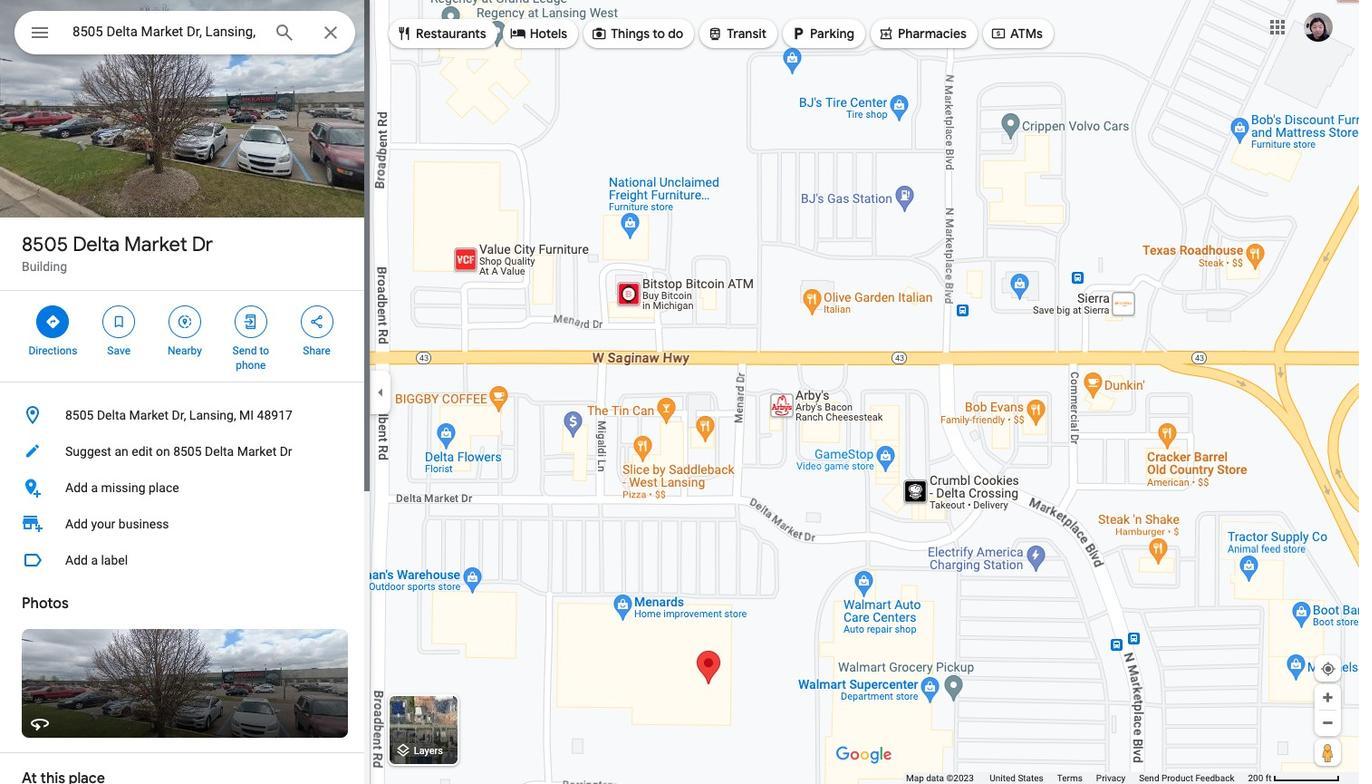 Task type: vqa. For each thing, say whether or not it's contained in the screenshot.


Task type: describe. For each thing, give the bounding box(es) containing it.
google maps element
[[0, 0, 1360, 784]]

states
[[1018, 773, 1044, 783]]


[[396, 24, 412, 44]]

photos
[[22, 595, 69, 613]]

united states
[[990, 773, 1044, 783]]

share
[[303, 344, 331, 357]]

 parking
[[790, 24, 855, 44]]

google account: michele murakami  
(michele.murakami@adept.ai) image
[[1304, 12, 1333, 41]]

add for add a label
[[65, 553, 88, 567]]

delta for dr,
[[97, 408, 126, 422]]

label
[[101, 553, 128, 567]]

suggest
[[65, 444, 111, 459]]

show street view coverage image
[[1315, 739, 1341, 766]]

8505 inside "button"
[[173, 444, 202, 459]]


[[29, 20, 51, 45]]

pharmacies
[[898, 25, 967, 42]]

map
[[906, 773, 924, 783]]

8505 delta market dr, lansing, mi 48917
[[65, 408, 293, 422]]

footer inside google maps element
[[906, 772, 1249, 784]]

lansing,
[[189, 408, 236, 422]]


[[177, 312, 193, 332]]


[[309, 312, 325, 332]]


[[591, 24, 607, 44]]

a for missing
[[91, 480, 98, 495]]

 things to do
[[591, 24, 684, 44]]

building
[[22, 259, 67, 274]]

hotels
[[530, 25, 568, 42]]

8505 delta market dr main content
[[0, 0, 370, 784]]

market for dr
[[124, 232, 187, 257]]

do
[[668, 25, 684, 42]]

send to phone
[[233, 344, 269, 372]]

map data ©2023
[[906, 773, 976, 783]]

united states button
[[990, 772, 1044, 784]]

restaurants
[[416, 25, 486, 42]]

 atms
[[991, 24, 1043, 44]]

add a label
[[65, 553, 128, 567]]

place
[[149, 480, 179, 495]]

your
[[91, 517, 115, 531]]

8505 Delta Market Dr, Lansing, MI 48917 field
[[15, 11, 355, 54]]


[[45, 312, 61, 332]]

missing
[[101, 480, 146, 495]]

 pharmacies
[[878, 24, 967, 44]]

add a label button
[[0, 542, 370, 578]]

8505 for dr
[[22, 232, 68, 257]]

feedback
[[1196, 773, 1235, 783]]

200
[[1249, 773, 1264, 783]]

things
[[611, 25, 650, 42]]

privacy button
[[1097, 772, 1126, 784]]


[[707, 24, 724, 44]]

business
[[119, 517, 169, 531]]

suggest an edit on 8505 delta market dr
[[65, 444, 292, 459]]

 transit
[[707, 24, 767, 44]]

send product feedback
[[1139, 773, 1235, 783]]



Task type: locate. For each thing, give the bounding box(es) containing it.
send up the phone
[[233, 344, 257, 357]]

collapse side panel image
[[371, 382, 391, 402]]

 search field
[[15, 11, 355, 58]]

send inside send to phone
[[233, 344, 257, 357]]

nearby
[[168, 344, 202, 357]]

1 add from the top
[[65, 480, 88, 495]]

a
[[91, 480, 98, 495], [91, 553, 98, 567]]

transit
[[727, 25, 767, 42]]

delta down lansing,
[[205, 444, 234, 459]]

dr,
[[172, 408, 186, 422]]


[[991, 24, 1007, 44]]

delta inside 8505 delta market dr building
[[73, 232, 120, 257]]

market inside "button"
[[237, 444, 277, 459]]

0 horizontal spatial send
[[233, 344, 257, 357]]

2 vertical spatial market
[[237, 444, 277, 459]]

mi
[[239, 408, 254, 422]]

48917
[[257, 408, 293, 422]]


[[878, 24, 895, 44]]

terms button
[[1058, 772, 1083, 784]]

0 horizontal spatial dr
[[192, 232, 213, 257]]

8505 for dr,
[[65, 408, 94, 422]]

8505 up building
[[22, 232, 68, 257]]

to inside send to phone
[[260, 344, 269, 357]]

dr down 48917
[[280, 444, 292, 459]]

a for label
[[91, 553, 98, 567]]

8505 delta market dr, lansing, mi 48917 button
[[0, 397, 370, 433]]

a left label
[[91, 553, 98, 567]]

1 vertical spatial add
[[65, 517, 88, 531]]

footer
[[906, 772, 1249, 784]]


[[790, 24, 807, 44]]

0 vertical spatial send
[[233, 344, 257, 357]]

1 a from the top
[[91, 480, 98, 495]]

2 vertical spatial add
[[65, 553, 88, 567]]

atms
[[1011, 25, 1043, 42]]

0 vertical spatial add
[[65, 480, 88, 495]]

send
[[233, 344, 257, 357], [1139, 773, 1160, 783]]

phone
[[236, 359, 266, 372]]

to inside  things to do
[[653, 25, 665, 42]]

a left missing
[[91, 480, 98, 495]]

add your business link
[[0, 506, 370, 542]]

data
[[927, 773, 944, 783]]

0 vertical spatial delta
[[73, 232, 120, 257]]

an
[[115, 444, 128, 459]]

market inside button
[[129, 408, 169, 422]]

save
[[107, 344, 131, 357]]

 hotels
[[510, 24, 568, 44]]

1 horizontal spatial send
[[1139, 773, 1160, 783]]

add a missing place button
[[0, 470, 370, 506]]

market
[[124, 232, 187, 257], [129, 408, 169, 422], [237, 444, 277, 459]]

parking
[[810, 25, 855, 42]]

8505 inside button
[[65, 408, 94, 422]]


[[243, 312, 259, 332]]

zoom out image
[[1322, 716, 1335, 730]]

delta inside "button"
[[205, 444, 234, 459]]

1 vertical spatial 8505
[[65, 408, 94, 422]]

8505 delta market dr building
[[22, 232, 213, 274]]

to left 'do'
[[653, 25, 665, 42]]

add for add your business
[[65, 517, 88, 531]]

footer containing map data ©2023
[[906, 772, 1249, 784]]

1 horizontal spatial dr
[[280, 444, 292, 459]]

show your location image
[[1321, 661, 1337, 677]]

0 vertical spatial dr
[[192, 232, 213, 257]]

add for add a missing place
[[65, 480, 88, 495]]

ft
[[1266, 773, 1272, 783]]

actions for 8505 delta market dr region
[[0, 291, 370, 382]]

product
[[1162, 773, 1194, 783]]

dr inside "button"
[[280, 444, 292, 459]]

1 vertical spatial a
[[91, 553, 98, 567]]

market for dr,
[[129, 408, 169, 422]]

1 vertical spatial to
[[260, 344, 269, 357]]

layers
[[414, 745, 443, 757]]

0 vertical spatial a
[[91, 480, 98, 495]]

dr inside 8505 delta market dr building
[[192, 232, 213, 257]]

2 vertical spatial 8505
[[173, 444, 202, 459]]

dr up 
[[192, 232, 213, 257]]

delta up 
[[73, 232, 120, 257]]

1 vertical spatial dr
[[280, 444, 292, 459]]

market inside 8505 delta market dr building
[[124, 232, 187, 257]]

2 a from the top
[[91, 553, 98, 567]]

send for send product feedback
[[1139, 773, 1160, 783]]

market up 
[[124, 232, 187, 257]]

market left dr,
[[129, 408, 169, 422]]

8505 up suggest
[[65, 408, 94, 422]]

send left product
[[1139, 773, 1160, 783]]

suggest an edit on 8505 delta market dr button
[[0, 433, 370, 470]]

200 ft button
[[1249, 773, 1341, 783]]

8505 inside 8505 delta market dr building
[[22, 232, 68, 257]]

1 vertical spatial send
[[1139, 773, 1160, 783]]

dr
[[192, 232, 213, 257], [280, 444, 292, 459]]

2 vertical spatial delta
[[205, 444, 234, 459]]

3 add from the top
[[65, 553, 88, 567]]

0 horizontal spatial to
[[260, 344, 269, 357]]

200 ft
[[1249, 773, 1272, 783]]

0 vertical spatial to
[[653, 25, 665, 42]]

send product feedback button
[[1139, 772, 1235, 784]]


[[111, 312, 127, 332]]

market down mi in the left of the page
[[237, 444, 277, 459]]

directions
[[29, 344, 77, 357]]

add your business
[[65, 517, 169, 531]]

 restaurants
[[396, 24, 486, 44]]

to
[[653, 25, 665, 42], [260, 344, 269, 357]]

add down suggest
[[65, 480, 88, 495]]

add left your
[[65, 517, 88, 531]]

1 vertical spatial market
[[129, 408, 169, 422]]

0 vertical spatial 8505
[[22, 232, 68, 257]]

8505 right on
[[173, 444, 202, 459]]

1 vertical spatial delta
[[97, 408, 126, 422]]

edit
[[132, 444, 153, 459]]

 button
[[15, 11, 65, 58]]

delta
[[73, 232, 120, 257], [97, 408, 126, 422], [205, 444, 234, 459]]

0 vertical spatial market
[[124, 232, 187, 257]]

add a missing place
[[65, 480, 179, 495]]

delta for dr
[[73, 232, 120, 257]]

to up the phone
[[260, 344, 269, 357]]

8505
[[22, 232, 68, 257], [65, 408, 94, 422], [173, 444, 202, 459]]

none field inside 8505 delta market dr, lansing, mi 48917 field
[[73, 21, 259, 43]]

terms
[[1058, 773, 1083, 783]]

on
[[156, 444, 170, 459]]

united
[[990, 773, 1016, 783]]

1 horizontal spatial to
[[653, 25, 665, 42]]

©2023
[[947, 773, 974, 783]]

send inside button
[[1139, 773, 1160, 783]]


[[510, 24, 526, 44]]

privacy
[[1097, 773, 1126, 783]]

None field
[[73, 21, 259, 43]]

add left label
[[65, 553, 88, 567]]

send for send to phone
[[233, 344, 257, 357]]

add
[[65, 480, 88, 495], [65, 517, 88, 531], [65, 553, 88, 567]]

delta inside button
[[97, 408, 126, 422]]

delta up an in the bottom of the page
[[97, 408, 126, 422]]

zoom in image
[[1322, 691, 1335, 704]]

2 add from the top
[[65, 517, 88, 531]]



